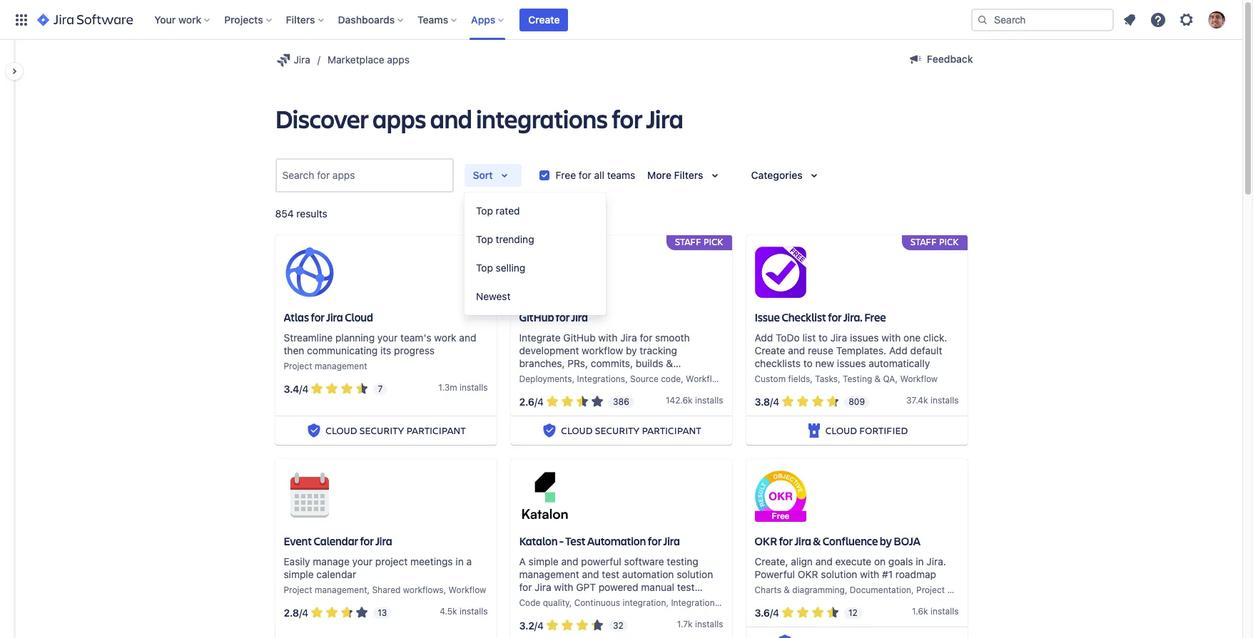 Task type: describe. For each thing, give the bounding box(es) containing it.
filters inside dropdown button
[[286, 13, 315, 25]]

code
[[661, 374, 681, 385]]

shared
[[372, 585, 401, 596]]

automation
[[587, 534, 646, 549]]

github for jira image
[[519, 247, 571, 299]]

for up software
[[648, 534, 662, 549]]

jira inside add todo list to jira issues with one click. create and reuse templates. add default checklists to new issues automatically custom fields , tasks , testing & qa , workflow
[[831, 332, 847, 344]]

1 vertical spatial free
[[864, 310, 886, 325]]

atlas for jira cloud
[[284, 310, 373, 325]]

results
[[296, 208, 327, 220]]

simple inside easily manage your project meetings in a simple calendar project management , shared workflows , workflow
[[284, 569, 314, 581]]

1 horizontal spatial workflow
[[686, 374, 724, 385]]

powerful
[[581, 556, 621, 568]]

12
[[849, 608, 858, 618]]

staff pick for github for jira
[[675, 236, 723, 249]]

4 for katalon
[[537, 620, 544, 632]]

communicating
[[307, 345, 378, 357]]

discover
[[275, 101, 369, 136]]

install for github for jira
[[695, 396, 719, 406]]

powerful
[[755, 569, 795, 581]]

4 for event
[[302, 607, 308, 619]]

top trending
[[476, 233, 534, 246]]

/ for katalon
[[534, 620, 537, 632]]

software
[[624, 556, 664, 568]]

github inside integrate github with jira for smooth development workflow by tracking branches, prs, commits, builds & deployments within jira
[[563, 332, 596, 344]]

work inside "dropdown button"
[[178, 13, 201, 25]]

meetings
[[410, 556, 453, 568]]

cloud
[[826, 424, 857, 438]]

solution for ,
[[821, 569, 857, 581]]

event calendar for jira image
[[284, 471, 335, 523]]

, down execute on the right
[[845, 585, 848, 596]]

issue checklist for jira. free
[[755, 310, 886, 325]]

s for okr for jira & confluence by boja
[[954, 607, 959, 617]]

branches,
[[519, 358, 565, 370]]

142.6k install s
[[666, 396, 723, 406]]

1 vertical spatial integrations
[[671, 598, 719, 609]]

1 vertical spatial by
[[880, 534, 892, 549]]

3.4
[[284, 383, 299, 395]]

event calendar for jira
[[284, 534, 392, 549]]

in inside create, align and execute on goals in jira. powerful okr solution with #1 roadmap charts & diagramming , documentation , project management
[[916, 556, 924, 568]]

within
[[581, 371, 609, 383]]

install for okr for jira & confluence by boja
[[931, 607, 954, 617]]

3.6
[[755, 607, 770, 619]]

testing
[[667, 556, 699, 568]]

s for github for jira
[[719, 396, 723, 406]]

new
[[815, 358, 834, 370]]

team's
[[400, 332, 432, 344]]

/ for atlas
[[299, 383, 302, 395]]

source
[[630, 374, 659, 385]]

, up 4.5k
[[444, 585, 446, 596]]

top selling
[[476, 262, 525, 274]]

0 horizontal spatial jira.
[[844, 310, 863, 325]]

, left the continuous
[[569, 598, 572, 609]]

-
[[559, 534, 564, 549]]

, left the source
[[625, 374, 628, 385]]

top for top selling
[[476, 262, 493, 274]]

142.6k
[[666, 396, 693, 406]]

for inside a simple and powerful software testing management and test automation solution for jira with gpt powered manual test generation
[[519, 582, 532, 594]]

apps for marketplace
[[387, 54, 410, 66]]

feedback button
[[898, 48, 982, 71]]

prs,
[[568, 358, 588, 370]]

and inside add todo list to jira issues with one click. create and reuse templates. add default checklists to new issues automatically custom fields , tasks , testing & qa , workflow
[[788, 345, 805, 357]]

/ for issue
[[770, 396, 773, 408]]

charts
[[755, 585, 781, 596]]

apps for discover
[[373, 101, 426, 136]]

32
[[613, 621, 624, 631]]

and inside create, align and execute on goals in jira. powerful okr solution with #1 roadmap charts & diagramming , documentation , project management
[[816, 556, 833, 568]]

qa
[[883, 374, 895, 385]]

install for katalon - test automation for jira
[[695, 620, 719, 630]]

, down prs,
[[572, 374, 575, 385]]

for left all
[[579, 169, 592, 181]]

management inside "streamline planning your team's work and then communicating its progress project management"
[[315, 361, 367, 372]]

integrate
[[519, 332, 561, 344]]

then
[[284, 345, 304, 357]]

, down roadmap
[[911, 585, 914, 596]]

0 vertical spatial to
[[819, 332, 828, 344]]

primary element
[[9, 0, 971, 40]]

in inside easily manage your project meetings in a simple calendar project management , shared workflows , workflow
[[456, 556, 464, 568]]

workflows
[[403, 585, 444, 596]]

for right atlas
[[311, 310, 325, 325]]

pick for issue checklist for jira. free
[[939, 236, 959, 249]]

on
[[874, 556, 886, 568]]

reuse
[[808, 345, 834, 357]]

for up teams
[[612, 101, 642, 136]]

jira inside a simple and powerful software testing management and test automation solution for jira with gpt powered manual test generation
[[535, 582, 551, 594]]

0 horizontal spatial github
[[519, 310, 554, 325]]

boja
[[894, 534, 921, 549]]

2 security from the left
[[595, 424, 640, 438]]

checklist
[[782, 310, 826, 325]]

0 vertical spatial free
[[556, 169, 576, 181]]

7
[[378, 384, 383, 394]]

cloud fortified
[[826, 424, 908, 438]]

custom
[[755, 374, 786, 385]]

banner containing your work
[[0, 0, 1243, 40]]

create button
[[520, 8, 568, 31]]

katalon
[[519, 534, 558, 549]]

projects
[[224, 13, 263, 25]]

/ for github
[[535, 396, 538, 408]]

3.2
[[519, 620, 534, 632]]

solution for test
[[677, 569, 713, 581]]

management inside easily manage your project meetings in a simple calendar project management , shared workflows , workflow
[[315, 585, 367, 596]]

trending
[[496, 233, 534, 246]]

manage
[[313, 556, 350, 568]]

#1
[[882, 569, 893, 581]]

for up create,
[[779, 534, 793, 549]]

, up 1.7k install s
[[719, 598, 722, 609]]

install for atlas for jira cloud
[[460, 383, 483, 393]]

group containing top rated
[[465, 193, 606, 315]]

workflow inside easily manage your project meetings in a simple calendar project management , shared workflows , workflow
[[449, 585, 486, 596]]

continuous
[[574, 598, 620, 609]]

project inside create, align and execute on goals in jira. powerful okr solution with #1 roadmap charts & diagramming , documentation , project management
[[916, 585, 945, 596]]

jira inside jira "link"
[[294, 54, 310, 66]]

commits,
[[591, 358, 633, 370]]

, left shared at the bottom left of the page
[[367, 585, 370, 596]]

project inside "streamline planning your team's work and then communicating its progress project management"
[[284, 361, 312, 372]]

issue checklist for jira. free image
[[755, 247, 806, 299]]

quality
[[543, 598, 569, 609]]

4 for issue
[[773, 396, 779, 408]]

s for issue checklist for jira. free
[[954, 396, 959, 406]]

one
[[904, 332, 921, 344]]

code
[[519, 598, 541, 609]]

feedback
[[927, 53, 973, 65]]

help image
[[1150, 11, 1167, 28]]

confluence
[[823, 534, 878, 549]]

top for top rated
[[476, 205, 493, 217]]

integration
[[623, 598, 666, 609]]

for right 'calendar'
[[360, 534, 374, 549]]

for right checklist
[[828, 310, 842, 325]]

deployments
[[519, 374, 572, 385]]

1.7k install s
[[677, 620, 723, 630]]

37.4k install s
[[906, 396, 959, 406]]

2.6 / 4
[[519, 396, 544, 408]]

newest button
[[465, 283, 606, 311]]

test
[[565, 534, 586, 549]]

project inside easily manage your project meetings in a simple calendar project management , shared workflows , workflow
[[284, 585, 312, 596]]

& inside add todo list to jira issues with one click. create and reuse templates. add default checklists to new issues automatically custom fields , tasks , testing & qa , workflow
[[875, 374, 881, 385]]

streamline
[[284, 332, 333, 344]]

katalon - test automation for jira image
[[519, 471, 571, 523]]

s for katalon - test automation for jira
[[719, 620, 723, 630]]

cloud fortified app badge image
[[806, 423, 823, 440]]

809
[[849, 397, 865, 407]]

issue
[[755, 310, 780, 325]]

a simple and powerful software testing management and test automation solution for jira with gpt powered manual test generation
[[519, 556, 713, 607]]

1 cloud security participant from the left
[[326, 424, 466, 438]]

gpt
[[576, 582, 596, 594]]

selling
[[496, 262, 525, 274]]

automatically
[[869, 358, 930, 370]]

fortified
[[859, 424, 908, 438]]

templates.
[[836, 345, 887, 357]]

0 vertical spatial add
[[755, 332, 773, 344]]

staff for github for jira
[[675, 236, 701, 249]]

calendar
[[314, 534, 358, 549]]

for up "integrate"
[[556, 310, 570, 325]]



Task type: vqa. For each thing, say whether or not it's contained in the screenshot.
Viewed
no



Task type: locate. For each thing, give the bounding box(es) containing it.
s right 4.5k
[[483, 607, 488, 617]]

2 staff pick from the left
[[911, 236, 959, 249]]

settings image
[[1178, 11, 1195, 28]]

0 horizontal spatial staff pick
[[675, 236, 723, 249]]

0 vertical spatial github
[[519, 310, 554, 325]]

0 vertical spatial work
[[178, 13, 201, 25]]

1 participant from the left
[[406, 424, 466, 438]]

, down automatically
[[895, 374, 898, 385]]

1 vertical spatial test
[[677, 582, 695, 594]]

workflow up 142.6k install s
[[686, 374, 724, 385]]

test down testing
[[677, 582, 695, 594]]

simple down easily
[[284, 569, 314, 581]]

Search field
[[971, 8, 1114, 31]]

1 security from the left
[[360, 424, 404, 438]]

4 for github
[[538, 396, 544, 408]]

0 horizontal spatial by
[[626, 345, 637, 357]]

newest
[[476, 290, 511, 303]]

s for event calendar for jira
[[483, 607, 488, 617]]

work inside "streamline planning your team's work and then communicating its progress project management"
[[434, 332, 456, 344]]

workflow inside add todo list to jira issues with one click. create and reuse templates. add default checklists to new issues automatically custom fields , tasks , testing & qa , workflow
[[900, 374, 938, 385]]

work
[[178, 13, 201, 25], [434, 332, 456, 344]]

2.8 / 4
[[284, 607, 308, 619]]

work right the your
[[178, 13, 201, 25]]

marketplace apps link
[[328, 51, 410, 69]]

install
[[460, 383, 483, 393], [695, 396, 719, 406], [931, 396, 954, 406], [460, 607, 483, 617], [931, 607, 954, 617], [695, 620, 719, 630]]

cloud security participant down 7
[[326, 424, 466, 438]]

0 horizontal spatial work
[[178, 13, 201, 25]]

& inside create, align and execute on goals in jira. powerful okr solution with #1 roadmap charts & diagramming , documentation , project management
[[784, 585, 790, 596]]

filters right more at the top right of the page
[[674, 169, 703, 181]]

0 horizontal spatial filters
[[286, 13, 315, 25]]

top for top trending
[[476, 233, 493, 246]]

in left the a
[[456, 556, 464, 568]]

by left the boja
[[880, 534, 892, 549]]

simple right a
[[529, 556, 559, 568]]

with inside a simple and powerful software testing management and test automation solution for jira with gpt powered manual test generation
[[554, 582, 573, 594]]

teams
[[418, 13, 448, 25]]

tracking
[[640, 345, 677, 357]]

fields
[[788, 374, 810, 385]]

management inside create, align and execute on goals in jira. powerful okr solution with #1 roadmap charts & diagramming , documentation , project management
[[947, 585, 1000, 596]]

1 staff from the left
[[675, 236, 701, 249]]

by
[[626, 345, 637, 357], [880, 534, 892, 549]]

atlas
[[284, 310, 309, 325]]

1 pick from the left
[[704, 236, 723, 249]]

1 horizontal spatial staff
[[911, 236, 937, 249]]

participant
[[406, 424, 466, 438], [642, 424, 701, 438]]

1 horizontal spatial integrations
[[671, 598, 719, 609]]

1 in from the left
[[456, 556, 464, 568]]

tasks
[[815, 374, 838, 385]]

workflow
[[686, 374, 724, 385], [900, 374, 938, 385], [449, 585, 486, 596]]

staff for issue checklist for jira. free
[[911, 236, 937, 249]]

simple
[[529, 556, 559, 568], [284, 569, 314, 581]]

solution down execute on the right
[[821, 569, 857, 581]]

your inside easily manage your project meetings in a simple calendar project management , shared workflows , workflow
[[352, 556, 373, 568]]

0 vertical spatial by
[[626, 345, 637, 357]]

s right 1.7k
[[719, 620, 723, 630]]

apps
[[471, 13, 496, 25]]

4 right 3.6
[[773, 607, 779, 619]]

0 horizontal spatial test
[[602, 569, 620, 581]]

4 right 3.8 on the right bottom of the page
[[773, 396, 779, 408]]

1 horizontal spatial solution
[[821, 569, 857, 581]]

generation
[[519, 595, 569, 607]]

1 horizontal spatial filters
[[674, 169, 703, 181]]

0 vertical spatial your
[[377, 332, 398, 344]]

filters up jira "link"
[[286, 13, 315, 25]]

planning
[[335, 332, 375, 344]]

management
[[315, 361, 367, 372], [519, 569, 579, 581], [315, 585, 367, 596], [947, 585, 1000, 596]]

more filters
[[647, 169, 703, 181]]

1 vertical spatial create
[[755, 345, 785, 357]]

with left the one
[[882, 332, 901, 344]]

sidebar navigation image
[[0, 57, 31, 86]]

solution down testing
[[677, 569, 713, 581]]

your for jira
[[352, 556, 373, 568]]

with
[[598, 332, 618, 344], [882, 332, 901, 344], [860, 569, 879, 581], [554, 582, 573, 594]]

automation
[[622, 569, 674, 581]]

github up prs,
[[563, 332, 596, 344]]

, down manual
[[666, 598, 669, 609]]

3.4 / 4
[[284, 383, 309, 395]]

1 horizontal spatial by
[[880, 534, 892, 549]]

top left rated
[[476, 205, 493, 217]]

for
[[612, 101, 642, 136], [579, 169, 592, 181], [311, 310, 325, 325], [556, 310, 570, 325], [828, 310, 842, 325], [640, 332, 653, 344], [360, 534, 374, 549], [648, 534, 662, 549], [779, 534, 793, 549], [519, 582, 532, 594]]

development
[[519, 345, 579, 357]]

your work
[[154, 13, 201, 25]]

free left all
[[556, 169, 576, 181]]

0 vertical spatial integrations
[[577, 374, 625, 385]]

smooth
[[655, 332, 690, 344]]

4 right 2.8 at the bottom left
[[302, 607, 308, 619]]

s for atlas for jira cloud
[[483, 383, 488, 393]]

easily manage your project meetings in a simple calendar project management , shared workflows , workflow
[[284, 556, 486, 596]]

1.3m
[[438, 383, 457, 393]]

2 top from the top
[[476, 233, 493, 246]]

management inside a simple and powerful software testing management and test automation solution for jira with gpt powered manual test generation
[[519, 569, 579, 581]]

cloud security participant
[[326, 424, 466, 438], [561, 424, 701, 438]]

1 horizontal spatial to
[[819, 332, 828, 344]]

rated
[[496, 205, 520, 217]]

with up 'workflow'
[[598, 332, 618, 344]]

1 horizontal spatial simple
[[529, 556, 559, 568]]

1 horizontal spatial test
[[677, 582, 695, 594]]

& left the confluence
[[813, 534, 821, 549]]

1 horizontal spatial work
[[434, 332, 456, 344]]

1 horizontal spatial pick
[[939, 236, 959, 249]]

notifications image
[[1121, 11, 1138, 28]]

Search for apps field
[[278, 163, 451, 188]]

management down communicating
[[315, 361, 367, 372]]

install right 142.6k
[[695, 396, 719, 406]]

2 in from the left
[[916, 556, 924, 568]]

project up 2.8 / 4
[[284, 585, 312, 596]]

1 horizontal spatial jira.
[[927, 556, 946, 568]]

manual
[[641, 582, 674, 594]]

search image
[[977, 14, 988, 25]]

katalon - test automation for jira
[[519, 534, 680, 549]]

projects button
[[220, 8, 277, 31]]

all
[[594, 169, 604, 181]]

, up 142.6k
[[681, 374, 684, 385]]

participant down 1.3m
[[406, 424, 466, 438]]

jira. up templates.
[[844, 310, 863, 325]]

1 vertical spatial issues
[[837, 358, 866, 370]]

test up powered
[[602, 569, 620, 581]]

and
[[430, 101, 472, 136], [459, 332, 476, 344], [788, 345, 805, 357], [561, 556, 579, 568], [816, 556, 833, 568], [582, 569, 599, 581]]

2 cloud security participant from the left
[[561, 424, 701, 438]]

workflow up the 37.4k
[[900, 374, 938, 385]]

management up 1.6k install s
[[947, 585, 1000, 596]]

0 vertical spatial create
[[528, 13, 560, 25]]

1 solution from the left
[[677, 569, 713, 581]]

to up reuse
[[819, 332, 828, 344]]

execute
[[835, 556, 872, 568]]

2 pick from the left
[[939, 236, 959, 249]]

2 solution from the left
[[821, 569, 857, 581]]

, left testing
[[838, 374, 841, 385]]

your up its
[[377, 332, 398, 344]]

4 right 3.4
[[302, 383, 309, 395]]

okr inside create, align and execute on goals in jira. powerful okr solution with #1 roadmap charts & diagramming , documentation , project management
[[798, 569, 818, 581]]

0 horizontal spatial participant
[[406, 424, 466, 438]]

13
[[378, 608, 387, 618]]

banner
[[0, 0, 1243, 40]]

test
[[602, 569, 620, 581], [677, 582, 695, 594]]

2.8
[[284, 607, 299, 619]]

builds
[[636, 358, 663, 370]]

install right 1.7k
[[695, 620, 719, 630]]

atlas for jira cloud image
[[284, 247, 335, 299]]

1 horizontal spatial add
[[889, 345, 908, 357]]

project down roadmap
[[916, 585, 945, 596]]

with inside integrate github with jira for smooth development workflow by tracking branches, prs, commits, builds & deployments within jira
[[598, 332, 618, 344]]

management up generation
[[519, 569, 579, 581]]

click.
[[923, 332, 947, 344]]

install right the 37.4k
[[931, 396, 954, 406]]

2 participant from the left
[[642, 424, 701, 438]]

1 horizontal spatial in
[[916, 556, 924, 568]]

0 horizontal spatial staff
[[675, 236, 701, 249]]

issues down templates.
[[837, 358, 866, 370]]

1 horizontal spatial participant
[[642, 424, 701, 438]]

1 horizontal spatial create
[[755, 345, 785, 357]]

issues up templates.
[[850, 332, 879, 344]]

your profile and settings image
[[1208, 11, 1225, 28]]

s right 1.3m
[[483, 383, 488, 393]]

add todo list to jira issues with one click. create and reuse templates. add default checklists to new issues automatically custom fields , tasks , testing & qa , workflow
[[755, 332, 947, 385]]

4.5k
[[440, 607, 457, 617]]

0 vertical spatial apps
[[387, 54, 410, 66]]

1 horizontal spatial free
[[864, 310, 886, 325]]

integrations down commits,
[[577, 374, 625, 385]]

github
[[519, 310, 554, 325], [563, 332, 596, 344]]

s right the 37.4k
[[954, 396, 959, 406]]

apps down the marketplace apps link
[[373, 101, 426, 136]]

install for event calendar for jira
[[460, 607, 483, 617]]

integrate github with jira for smooth development workflow by tracking branches, prs, commits, builds & deployments within jira
[[519, 332, 690, 383]]

1 vertical spatial work
[[434, 332, 456, 344]]

4 for atlas
[[302, 383, 309, 395]]

integrations
[[476, 101, 608, 136]]

1 horizontal spatial okr
[[798, 569, 818, 581]]

jira. inside create, align and execute on goals in jira. powerful okr solution with #1 roadmap charts & diagramming , documentation , project management
[[927, 556, 946, 568]]

filters
[[286, 13, 315, 25], [674, 169, 703, 181]]

security down 386
[[595, 424, 640, 438]]

1 staff pick from the left
[[675, 236, 723, 249]]

0 horizontal spatial cloud security participant
[[326, 424, 466, 438]]

0 vertical spatial issues
[[850, 332, 879, 344]]

1 top from the top
[[476, 205, 493, 217]]

github for jira
[[519, 310, 588, 325]]

create inside button
[[528, 13, 560, 25]]

0 horizontal spatial workflow
[[449, 585, 486, 596]]

for up code at the left bottom of the page
[[519, 582, 532, 594]]

jira link
[[275, 51, 310, 69]]

free up templates.
[[864, 310, 886, 325]]

/
[[299, 383, 302, 395], [535, 396, 538, 408], [770, 396, 773, 408], [299, 607, 302, 619], [770, 607, 773, 619], [534, 620, 537, 632]]

1 vertical spatial github
[[563, 332, 596, 344]]

& up code
[[666, 358, 673, 370]]

appswitcher icon image
[[13, 11, 30, 28]]

your up calendar
[[352, 556, 373, 568]]

your for cloud
[[377, 332, 398, 344]]

0 vertical spatial jira.
[[844, 310, 863, 325]]

jira.
[[844, 310, 863, 325], [927, 556, 946, 568]]

/ for event
[[299, 607, 302, 619]]

event
[[284, 534, 312, 549]]

/ down code at the left bottom of the page
[[534, 620, 537, 632]]

pick for github for jira
[[704, 236, 723, 249]]

create right apps popup button
[[528, 13, 560, 25]]

documentation
[[850, 585, 911, 596]]

okr for jira & confluence by boja image
[[755, 471, 806, 523]]

issues
[[850, 332, 879, 344], [837, 358, 866, 370]]

1 vertical spatial simple
[[284, 569, 314, 581]]

integrations
[[577, 374, 625, 385], [671, 598, 719, 609]]

with inside create, align and execute on goals in jira. powerful okr solution with #1 roadmap charts & diagramming , documentation , project management
[[860, 569, 879, 581]]

s left 3.8 on the right bottom of the page
[[719, 396, 723, 406]]

more
[[647, 169, 672, 181]]

2 staff from the left
[[911, 236, 937, 249]]

0 horizontal spatial to
[[803, 358, 813, 370]]

1 horizontal spatial security
[[595, 424, 640, 438]]

create up checklists
[[755, 345, 785, 357]]

0 horizontal spatial integrations
[[577, 374, 625, 385]]

staff pick for issue checklist for jira. free
[[911, 236, 959, 249]]

install right 1.3m
[[460, 383, 483, 393]]

with up "quality"
[[554, 582, 573, 594]]

1 horizontal spatial staff pick
[[911, 236, 959, 249]]

/ down the deployments
[[535, 396, 538, 408]]

1 vertical spatial to
[[803, 358, 813, 370]]

top left 'selling'
[[476, 262, 493, 274]]

by inside integrate github with jira for smooth development workflow by tracking branches, prs, commits, builds & deployments within jira
[[626, 345, 637, 357]]

0 horizontal spatial free
[[556, 169, 576, 181]]

3.8
[[755, 396, 770, 408]]

1 vertical spatial okr
[[798, 569, 818, 581]]

code quality , continuous integration , integrations ,
[[519, 598, 724, 609]]

work right team's
[[434, 332, 456, 344]]

your inside "streamline planning your team's work and then communicating its progress project management"
[[377, 332, 398, 344]]

diagramming
[[792, 585, 845, 596]]

install for issue checklist for jira. free
[[931, 396, 954, 406]]

solution inside create, align and execute on goals in jira. powerful okr solution with #1 roadmap charts & diagramming , documentation , project management
[[821, 569, 857, 581]]

/ down charts
[[770, 607, 773, 619]]

0 vertical spatial test
[[602, 569, 620, 581]]

& right charts
[[784, 585, 790, 596]]

1 vertical spatial filters
[[674, 169, 703, 181]]

0 horizontal spatial security
[[360, 424, 404, 438]]

2 vertical spatial top
[[476, 262, 493, 274]]

project
[[375, 556, 408, 568]]

its
[[380, 345, 391, 357]]

simple inside a simple and powerful software testing management and test automation solution for jira with gpt powered manual test generation
[[529, 556, 559, 568]]

add
[[755, 332, 773, 344], [889, 345, 908, 357]]

1 vertical spatial your
[[352, 556, 373, 568]]

4 right 2.6
[[538, 396, 544, 408]]

1 vertical spatial apps
[[373, 101, 426, 136]]

& inside integrate github with jira for smooth development workflow by tracking branches, prs, commits, builds & deployments within jira
[[666, 358, 673, 370]]

for up tracking
[[640, 332, 653, 344]]

context icon image
[[275, 51, 292, 69], [275, 51, 292, 69]]

1 vertical spatial top
[[476, 233, 493, 246]]

create inside add todo list to jira issues with one click. create and reuse templates. add default checklists to new issues automatically custom fields , tasks , testing & qa , workflow
[[755, 345, 785, 357]]

okr down align
[[798, 569, 818, 581]]

top rated
[[476, 205, 520, 217]]

4.5k install s
[[440, 607, 488, 617]]

0 horizontal spatial okr
[[755, 534, 777, 549]]

management down calendar
[[315, 585, 367, 596]]

solution inside a simple and powerful software testing management and test automation solution for jira with gpt powered manual test generation
[[677, 569, 713, 581]]

0 vertical spatial top
[[476, 205, 493, 217]]

, left tasks
[[810, 374, 813, 385]]

with down 'on'
[[860, 569, 879, 581]]

checklists
[[755, 358, 801, 370]]

security down 7
[[360, 424, 404, 438]]

s right 1.6k
[[954, 607, 959, 617]]

and inside "streamline planning your team's work and then communicating its progress project management"
[[459, 332, 476, 344]]

top selling button
[[465, 254, 606, 283]]

marketplace apps
[[328, 54, 410, 66]]

37.4k
[[906, 396, 928, 406]]

0 vertical spatial okr
[[755, 534, 777, 549]]

by up builds
[[626, 345, 637, 357]]

streamline planning your team's work and then communicating its progress project management
[[284, 332, 476, 372]]

roadmap
[[896, 569, 936, 581]]

project down then
[[284, 361, 312, 372]]

apps right the marketplace
[[387, 54, 410, 66]]

discover apps and integrations for jira
[[275, 101, 683, 136]]

1 horizontal spatial github
[[563, 332, 596, 344]]

staff pick
[[675, 236, 723, 249], [911, 236, 959, 249]]

0 vertical spatial simple
[[529, 556, 559, 568]]

with inside add todo list to jira issues with one click. create and reuse templates. add default checklists to new issues automatically custom fields , tasks , testing & qa , workflow
[[882, 332, 901, 344]]

a
[[466, 556, 472, 568]]

/ for okr
[[770, 607, 773, 619]]

align
[[791, 556, 813, 568]]

jira software image
[[37, 11, 133, 28], [37, 11, 133, 28]]

0 horizontal spatial add
[[755, 332, 773, 344]]

testing
[[843, 374, 872, 385]]

4 right 3.2
[[537, 620, 544, 632]]

2 horizontal spatial workflow
[[900, 374, 938, 385]]

in up roadmap
[[916, 556, 924, 568]]

1 vertical spatial add
[[889, 345, 908, 357]]

list
[[803, 332, 816, 344]]

group
[[465, 193, 606, 315]]

github up "integrate"
[[519, 310, 554, 325]]

install right 4.5k
[[460, 607, 483, 617]]

0 horizontal spatial in
[[456, 556, 464, 568]]

0 horizontal spatial solution
[[677, 569, 713, 581]]

okr up create,
[[755, 534, 777, 549]]

0 horizontal spatial pick
[[704, 236, 723, 249]]

to left new
[[803, 358, 813, 370]]

3 top from the top
[[476, 262, 493, 274]]

jira. up roadmap
[[927, 556, 946, 568]]

workflow up '4.5k install s'
[[449, 585, 486, 596]]

& left qa
[[875, 374, 881, 385]]

0 horizontal spatial your
[[352, 556, 373, 568]]

install right 1.6k
[[931, 607, 954, 617]]

1 horizontal spatial cloud security participant
[[561, 424, 701, 438]]

0 vertical spatial filters
[[286, 13, 315, 25]]

1 vertical spatial jira.
[[927, 556, 946, 568]]

1 horizontal spatial your
[[377, 332, 398, 344]]

security
[[360, 424, 404, 438], [595, 424, 640, 438]]

0 horizontal spatial simple
[[284, 569, 314, 581]]

jira
[[294, 54, 310, 66], [646, 101, 683, 136], [326, 310, 343, 325], [571, 310, 588, 325], [620, 332, 637, 344], [831, 332, 847, 344], [611, 371, 628, 383], [376, 534, 392, 549], [663, 534, 680, 549], [795, 534, 811, 549], [535, 582, 551, 594]]

0 horizontal spatial create
[[528, 13, 560, 25]]

for inside integrate github with jira for smooth development workflow by tracking branches, prs, commits, builds & deployments within jira
[[640, 332, 653, 344]]

3.6 / 4
[[755, 607, 779, 619]]

4 for okr
[[773, 607, 779, 619]]

top left trending
[[476, 233, 493, 246]]

cloud security participant down 386
[[561, 424, 701, 438]]



